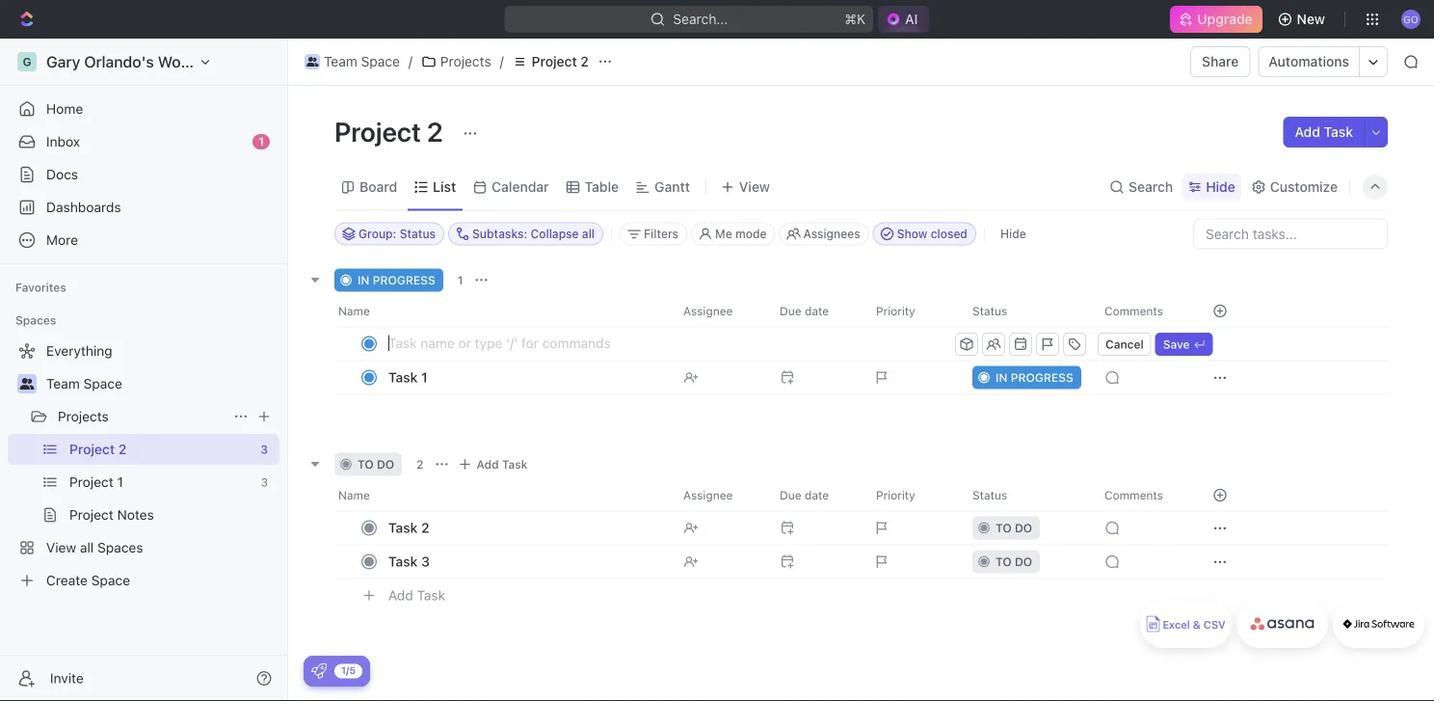 Task type: locate. For each thing, give the bounding box(es) containing it.
0 horizontal spatial view
[[46, 540, 76, 555]]

2 comments button from the top
[[1093, 480, 1190, 511]]

2 priority from the top
[[877, 488, 916, 502]]

view inside sidebar navigation
[[46, 540, 76, 555]]

2 vertical spatial space
[[91, 572, 130, 588]]

projects inside sidebar navigation
[[58, 408, 109, 424]]

status button for 1
[[961, 296, 1093, 326]]

2 / from the left
[[500, 54, 504, 69]]

1
[[258, 135, 264, 148], [458, 273, 463, 287], [421, 369, 428, 385], [117, 474, 123, 490]]

view inside button
[[740, 179, 770, 195]]

1 horizontal spatial in progress
[[996, 371, 1074, 384]]

hide right closed
[[1001, 227, 1027, 241]]

1 status button from the top
[[961, 296, 1093, 326]]

view for view
[[740, 179, 770, 195]]

add down task 3
[[389, 587, 413, 603]]

docs
[[46, 166, 78, 182]]

team inside tree
[[46, 376, 80, 391]]

0 vertical spatial add
[[1295, 124, 1321, 140]]

0 vertical spatial status button
[[961, 296, 1093, 326]]

1 horizontal spatial hide
[[1206, 179, 1236, 195]]

favorites
[[15, 281, 66, 294]]

2 name from the top
[[338, 488, 370, 502]]

1 / from the left
[[409, 54, 413, 69]]

date for 2
[[805, 488, 829, 502]]

task 2 link
[[384, 514, 668, 542]]

do
[[377, 458, 395, 471], [1015, 521, 1033, 535], [1015, 555, 1033, 568]]

0 horizontal spatial in progress
[[358, 273, 436, 287]]

table link
[[581, 174, 619, 201]]

create
[[46, 572, 88, 588]]

automations
[[1269, 54, 1350, 69]]

tree inside sidebar navigation
[[8, 336, 280, 596]]

1 assignee from the top
[[684, 304, 733, 318]]

team space
[[324, 54, 400, 69], [46, 376, 122, 391]]

0 horizontal spatial team
[[46, 376, 80, 391]]

comments button
[[1093, 296, 1190, 326], [1093, 480, 1190, 511]]

name button up the task 2 "link"
[[335, 480, 672, 511]]

2 vertical spatial project 2
[[69, 441, 127, 457]]

1 priority button from the top
[[865, 296, 961, 326]]

1 vertical spatial team space link
[[46, 368, 276, 399]]

add task down task 3
[[389, 587, 446, 603]]

add task for add task button to the top
[[1295, 124, 1354, 140]]

hide right search at the right top of page
[[1206, 179, 1236, 195]]

2
[[581, 54, 589, 69], [427, 115, 443, 147], [118, 441, 127, 457], [417, 458, 424, 471], [421, 520, 430, 536]]

1 vertical spatial hide
[[1001, 227, 1027, 241]]

share
[[1203, 54, 1239, 69]]

add task button up customize
[[1284, 117, 1365, 148]]

view up mode
[[740, 179, 770, 195]]

0 vertical spatial team space link
[[300, 50, 405, 73]]

2 inside "link"
[[421, 520, 430, 536]]

0 horizontal spatial hide
[[1001, 227, 1027, 241]]

0 horizontal spatial project 2 link
[[69, 434, 253, 465]]

1 date from the top
[[805, 304, 829, 318]]

2 assignee from the top
[[684, 488, 733, 502]]

show closed button
[[873, 222, 977, 245]]

1 vertical spatial progress
[[1011, 371, 1074, 384]]

1 vertical spatial comments button
[[1093, 480, 1190, 511]]

2 status button from the top
[[961, 480, 1093, 511]]

1 due date button from the top
[[769, 296, 865, 326]]

2 assignee button from the top
[[672, 480, 769, 511]]

tree containing everything
[[8, 336, 280, 596]]

customize button
[[1246, 174, 1344, 201]]

to do
[[358, 458, 395, 471], [996, 521, 1033, 535], [996, 555, 1033, 568]]

1 vertical spatial date
[[805, 488, 829, 502]]

3
[[261, 443, 268, 456], [261, 475, 268, 489], [421, 553, 430, 569]]

1 vertical spatial name button
[[335, 480, 672, 511]]

0 vertical spatial user group image
[[306, 57, 318, 67]]

0 vertical spatial due date button
[[769, 296, 865, 326]]

to do button
[[961, 511, 1093, 545], [961, 544, 1093, 579]]

0 vertical spatial to do
[[358, 458, 395, 471]]

spaces down favorites
[[15, 313, 56, 327]]

2 due date button from the top
[[769, 480, 865, 511]]

in
[[358, 273, 370, 287], [996, 371, 1008, 384]]

list
[[433, 179, 456, 195]]

user group image
[[306, 57, 318, 67], [20, 378, 34, 390]]

task 1
[[389, 369, 428, 385]]

hide
[[1206, 179, 1236, 195], [1001, 227, 1027, 241]]

0 vertical spatial in progress
[[358, 273, 436, 287]]

1 due from the top
[[780, 304, 802, 318]]

view button
[[714, 174, 777, 201]]

excel
[[1163, 619, 1191, 631]]

2 priority button from the top
[[865, 480, 961, 511]]

add task for add task button to the bottom
[[389, 587, 446, 603]]

spaces down project notes
[[97, 540, 143, 555]]

0 vertical spatial progress
[[373, 273, 436, 287]]

task 2
[[389, 520, 430, 536]]

date
[[805, 304, 829, 318], [805, 488, 829, 502]]

1 horizontal spatial add
[[477, 458, 499, 471]]

spaces
[[15, 313, 56, 327], [97, 540, 143, 555]]

gantt link
[[651, 174, 690, 201]]

1 horizontal spatial progress
[[1011, 371, 1074, 384]]

1 vertical spatial spaces
[[97, 540, 143, 555]]

2 vertical spatial add task
[[389, 587, 446, 603]]

priority button for 2
[[865, 480, 961, 511]]

0 vertical spatial project 2
[[532, 54, 589, 69]]

1 vertical spatial in progress
[[996, 371, 1074, 384]]

2 to do button from the top
[[961, 544, 1093, 579]]

status for 1
[[973, 304, 1008, 318]]

0 horizontal spatial /
[[409, 54, 413, 69]]

comments button for 2
[[1093, 480, 1190, 511]]

1 vertical spatial do
[[1015, 521, 1033, 535]]

view for view all spaces
[[46, 540, 76, 555]]

1 vertical spatial due date
[[780, 488, 829, 502]]

add task up the task 2 "link"
[[477, 458, 528, 471]]

show closed
[[897, 227, 968, 241]]

2 horizontal spatial add task
[[1295, 124, 1354, 140]]

0 horizontal spatial add
[[389, 587, 413, 603]]

add
[[1295, 124, 1321, 140], [477, 458, 499, 471], [389, 587, 413, 603]]

name
[[338, 304, 370, 318], [338, 488, 370, 502]]

1/5
[[341, 665, 356, 676]]

1 vertical spatial add
[[477, 458, 499, 471]]

task 3
[[389, 553, 430, 569]]

add task button up the task 2 "link"
[[454, 453, 536, 476]]

priority button
[[865, 296, 961, 326], [865, 480, 961, 511]]

due date
[[780, 304, 829, 318], [780, 488, 829, 502]]

0 vertical spatial priority button
[[865, 296, 961, 326]]

1 name from the top
[[338, 304, 370, 318]]

1 horizontal spatial spaces
[[97, 540, 143, 555]]

add up customize
[[1295, 124, 1321, 140]]

view up 'create'
[[46, 540, 76, 555]]

name for to do
[[338, 488, 370, 502]]

assignee for 2
[[684, 488, 733, 502]]

0 vertical spatial name button
[[335, 296, 672, 326]]

1 assignee button from the top
[[672, 296, 769, 326]]

1 horizontal spatial view
[[740, 179, 770, 195]]

name for in progress
[[338, 304, 370, 318]]

1 horizontal spatial add task
[[477, 458, 528, 471]]

0 vertical spatial name
[[338, 304, 370, 318]]

do for task 3
[[1015, 555, 1033, 568]]

table
[[585, 179, 619, 195]]

2 horizontal spatial add
[[1295, 124, 1321, 140]]

workspace
[[158, 53, 238, 71]]

/
[[409, 54, 413, 69], [500, 54, 504, 69]]

subtasks: collapse all
[[473, 227, 595, 241]]

Task name or type '/' for commands text field
[[389, 327, 952, 358]]

progress
[[373, 273, 436, 287], [1011, 371, 1074, 384]]

more button
[[8, 225, 280, 256]]

in progress button
[[961, 360, 1093, 395]]

excel & csv
[[1163, 619, 1226, 631]]

name button up task 1 link
[[335, 296, 672, 326]]

2 horizontal spatial project 2
[[532, 54, 589, 69]]

priority for 2
[[877, 488, 916, 502]]

add up the task 2 "link"
[[477, 458, 499, 471]]

status button
[[961, 296, 1093, 326], [961, 480, 1093, 511]]

1 vertical spatial to
[[996, 521, 1012, 535]]

1 comments button from the top
[[1093, 296, 1190, 326]]

1 vertical spatial comments
[[1105, 488, 1164, 502]]

progress inside dropdown button
[[1011, 371, 1074, 384]]

in progress inside dropdown button
[[996, 371, 1074, 384]]

comments for 2
[[1105, 488, 1164, 502]]

1 vertical spatial to do
[[996, 521, 1033, 535]]

status
[[400, 227, 436, 241], [973, 304, 1008, 318], [973, 488, 1008, 502]]

0 horizontal spatial projects link
[[58, 401, 226, 432]]

0 vertical spatial add task
[[1295, 124, 1354, 140]]

due date button for 2
[[769, 480, 865, 511]]

1 vertical spatial name
[[338, 488, 370, 502]]

calendar
[[492, 179, 549, 195]]

0 vertical spatial comments
[[1105, 304, 1164, 318]]

all
[[582, 227, 595, 241], [80, 540, 94, 555]]

me mode button
[[691, 222, 776, 245]]

1 horizontal spatial project 2 link
[[508, 50, 594, 73]]

0 vertical spatial to
[[358, 458, 374, 471]]

add task button
[[1284, 117, 1365, 148], [454, 453, 536, 476], [380, 584, 453, 607]]

all up the create space at the bottom left of the page
[[80, 540, 94, 555]]

1 vertical spatial priority
[[877, 488, 916, 502]]

1 vertical spatial due date button
[[769, 480, 865, 511]]

0 horizontal spatial progress
[[373, 273, 436, 287]]

0 vertical spatial add task button
[[1284, 117, 1365, 148]]

1 comments from the top
[[1105, 304, 1164, 318]]

assignee button for 1
[[672, 296, 769, 326]]

comments button for 1
[[1093, 296, 1190, 326]]

board
[[360, 179, 397, 195]]

1 priority from the top
[[877, 304, 916, 318]]

add task up customize
[[1295, 124, 1354, 140]]

project
[[532, 54, 577, 69], [335, 115, 421, 147], [69, 441, 115, 457], [69, 474, 114, 490], [69, 507, 114, 523]]

1 vertical spatial user group image
[[20, 378, 34, 390]]

0 vertical spatial due
[[780, 304, 802, 318]]

to do button for task 3
[[961, 544, 1093, 579]]

0 horizontal spatial all
[[80, 540, 94, 555]]

team space inside tree
[[46, 376, 122, 391]]

2 name button from the top
[[335, 480, 672, 511]]

0 vertical spatial hide
[[1206, 179, 1236, 195]]

to do for task 2
[[996, 521, 1033, 535]]

1 vertical spatial status button
[[961, 480, 1093, 511]]

priority
[[877, 304, 916, 318], [877, 488, 916, 502]]

1 vertical spatial project 2
[[335, 115, 449, 147]]

2 vertical spatial to
[[996, 555, 1012, 568]]

0 horizontal spatial team space
[[46, 376, 122, 391]]

to
[[358, 458, 374, 471], [996, 521, 1012, 535], [996, 555, 1012, 568]]

due for 2
[[780, 488, 802, 502]]

due
[[780, 304, 802, 318], [780, 488, 802, 502]]

due date button for 1
[[769, 296, 865, 326]]

1 horizontal spatial in
[[996, 371, 1008, 384]]

gary orlando's workspace, , element
[[17, 52, 37, 71]]

ai
[[906, 11, 919, 27]]

0 horizontal spatial add task
[[389, 587, 446, 603]]

go
[[1404, 13, 1419, 24]]

all right collapse
[[582, 227, 595, 241]]

1 vertical spatial 3
[[261, 475, 268, 489]]

2 vertical spatial do
[[1015, 555, 1033, 568]]

g
[[23, 55, 31, 68]]

0 vertical spatial priority
[[877, 304, 916, 318]]

1 vertical spatial team
[[46, 376, 80, 391]]

task inside "link"
[[389, 520, 418, 536]]

1 due date from the top
[[780, 304, 829, 318]]

everything link
[[8, 336, 276, 366]]

2 vertical spatial to do
[[996, 555, 1033, 568]]

1 vertical spatial add task
[[477, 458, 528, 471]]

status for 2
[[973, 488, 1008, 502]]

csv
[[1204, 619, 1226, 631]]

1 vertical spatial status
[[973, 304, 1008, 318]]

assignee for 1
[[684, 304, 733, 318]]

1 name button from the top
[[335, 296, 672, 326]]

0 vertical spatial comments button
[[1093, 296, 1190, 326]]

0 horizontal spatial in
[[358, 273, 370, 287]]

save
[[1164, 337, 1190, 351]]

cancel
[[1106, 337, 1144, 351]]

mode
[[736, 227, 767, 241]]

1 vertical spatial assignee
[[684, 488, 733, 502]]

1 horizontal spatial team
[[324, 54, 358, 69]]

0 horizontal spatial user group image
[[20, 378, 34, 390]]

team
[[324, 54, 358, 69], [46, 376, 80, 391]]

0 vertical spatial in
[[358, 273, 370, 287]]

2 comments from the top
[[1105, 488, 1164, 502]]

add for add task button to the bottom
[[389, 587, 413, 603]]

2 due date from the top
[[780, 488, 829, 502]]

0 vertical spatial 3
[[261, 443, 268, 456]]

add task
[[1295, 124, 1354, 140], [477, 458, 528, 471], [389, 587, 446, 603]]

space inside create space link
[[91, 572, 130, 588]]

project 2 link
[[508, 50, 594, 73], [69, 434, 253, 465]]

tree
[[8, 336, 280, 596]]

1 vertical spatial in
[[996, 371, 1008, 384]]

add task button down task 3
[[380, 584, 453, 607]]

0 horizontal spatial projects
[[58, 408, 109, 424]]

0 vertical spatial spaces
[[15, 313, 56, 327]]

1 to do button from the top
[[961, 511, 1093, 545]]

1 vertical spatial view
[[46, 540, 76, 555]]

comments
[[1105, 304, 1164, 318], [1105, 488, 1164, 502]]

2 due from the top
[[780, 488, 802, 502]]

board link
[[356, 174, 397, 201]]

0 vertical spatial date
[[805, 304, 829, 318]]

projects link
[[416, 50, 496, 73], [58, 401, 226, 432]]

assignee button
[[672, 296, 769, 326], [672, 480, 769, 511]]

2 date from the top
[[805, 488, 829, 502]]

add for add task button to the top
[[1295, 124, 1321, 140]]

1 horizontal spatial all
[[582, 227, 595, 241]]



Task type: vqa. For each thing, say whether or not it's contained in the screenshot.
EXCEL & CSV LINK
yes



Task type: describe. For each thing, give the bounding box(es) containing it.
orlando's
[[84, 53, 154, 71]]

0 vertical spatial team space
[[324, 54, 400, 69]]

1 horizontal spatial project 2
[[335, 115, 449, 147]]

to for task 2
[[996, 521, 1012, 535]]

home
[[46, 101, 83, 117]]

notes
[[117, 507, 154, 523]]

3 for 1
[[261, 475, 268, 489]]

priority button for 1
[[865, 296, 961, 326]]

task 3 link
[[384, 548, 668, 576]]

1 horizontal spatial team space link
[[300, 50, 405, 73]]

new button
[[1271, 4, 1337, 35]]

onboarding checklist button image
[[311, 663, 327, 679]]

name button for 2
[[335, 480, 672, 511]]

favorites button
[[8, 276, 74, 299]]

me mode
[[716, 227, 767, 241]]

onboarding checklist button element
[[311, 663, 327, 679]]

1 vertical spatial project 2 link
[[69, 434, 253, 465]]

0 vertical spatial do
[[377, 458, 395, 471]]

filters
[[644, 227, 679, 241]]

view all spaces
[[46, 540, 143, 555]]

inbox
[[46, 134, 80, 149]]

&
[[1193, 619, 1201, 631]]

dashboards
[[46, 199, 121, 215]]

ai button
[[879, 6, 930, 33]]

2 vertical spatial 3
[[421, 553, 430, 569]]

gantt
[[655, 179, 690, 195]]

to for task 3
[[996, 555, 1012, 568]]

group: status
[[359, 227, 436, 241]]

automations button
[[1260, 47, 1360, 76]]

go button
[[1396, 4, 1427, 35]]

0 vertical spatial status
[[400, 227, 436, 241]]

assignees button
[[780, 222, 869, 245]]

0 horizontal spatial spaces
[[15, 313, 56, 327]]

assignees
[[804, 227, 861, 241]]

user group image inside tree
[[20, 378, 34, 390]]

0 vertical spatial project 2 link
[[508, 50, 594, 73]]

do for task 2
[[1015, 521, 1033, 535]]

due for 1
[[780, 304, 802, 318]]

date for 1
[[805, 304, 829, 318]]

1 horizontal spatial projects
[[441, 54, 491, 69]]

comments for 1
[[1105, 304, 1164, 318]]

name button for 1
[[335, 296, 672, 326]]

sidebar navigation
[[0, 39, 292, 701]]

calendar link
[[488, 174, 549, 201]]

view all spaces link
[[8, 532, 276, 563]]

Search tasks... text field
[[1195, 219, 1388, 248]]

gary orlando's workspace
[[46, 53, 238, 71]]

to do for task 3
[[996, 555, 1033, 568]]

spaces inside tree
[[97, 540, 143, 555]]

create space
[[46, 572, 130, 588]]

hide button
[[993, 222, 1034, 245]]

home link
[[8, 94, 280, 124]]

view button
[[714, 164, 777, 210]]

excel & csv link
[[1141, 600, 1232, 648]]

everything
[[46, 343, 112, 359]]

create space link
[[8, 565, 276, 596]]

invite
[[50, 670, 84, 686]]

0 horizontal spatial team space link
[[46, 368, 276, 399]]

gary
[[46, 53, 80, 71]]

0 vertical spatial space
[[361, 54, 400, 69]]

new
[[1298, 11, 1326, 27]]

upgrade
[[1198, 11, 1253, 27]]

3 for 2
[[261, 443, 268, 456]]

cancel button
[[1098, 333, 1152, 356]]

2 vertical spatial add task button
[[380, 584, 453, 607]]

docs link
[[8, 159, 280, 190]]

assignee button for 2
[[672, 480, 769, 511]]

list link
[[429, 174, 456, 201]]

search button
[[1104, 174, 1179, 201]]

share button
[[1191, 46, 1251, 77]]

1 vertical spatial space
[[83, 376, 122, 391]]

due date for 2
[[780, 488, 829, 502]]

in inside in progress dropdown button
[[996, 371, 1008, 384]]

me
[[716, 227, 733, 241]]

search
[[1129, 179, 1174, 195]]

task 1 link
[[384, 364, 668, 391]]

⌘k
[[845, 11, 866, 27]]

all inside tree
[[80, 540, 94, 555]]

closed
[[931, 227, 968, 241]]

project notes link
[[69, 499, 276, 530]]

project notes
[[69, 507, 154, 523]]

to do button for task 2
[[961, 511, 1093, 545]]

2 inside tree
[[118, 441, 127, 457]]

group:
[[359, 227, 397, 241]]

save button
[[1156, 333, 1214, 356]]

dashboards link
[[8, 192, 280, 223]]

0 vertical spatial all
[[582, 227, 595, 241]]

collapse
[[531, 227, 579, 241]]

status button for 2
[[961, 480, 1093, 511]]

more
[[46, 232, 78, 248]]

priority for 1
[[877, 304, 916, 318]]

hide inside button
[[1001, 227, 1027, 241]]

0 vertical spatial projects link
[[416, 50, 496, 73]]

1 vertical spatial add task button
[[454, 453, 536, 476]]

show
[[897, 227, 928, 241]]

upgrade link
[[1171, 6, 1263, 33]]

hide button
[[1183, 174, 1242, 201]]

search...
[[673, 11, 728, 27]]

project 1 link
[[69, 467, 253, 498]]

project 1
[[69, 474, 123, 490]]

0 vertical spatial team
[[324, 54, 358, 69]]

due date for 1
[[780, 304, 829, 318]]

customize
[[1271, 179, 1338, 195]]

subtasks:
[[473, 227, 528, 241]]

project 2 inside tree
[[69, 441, 127, 457]]

filters button
[[620, 222, 688, 245]]

hide inside dropdown button
[[1206, 179, 1236, 195]]



